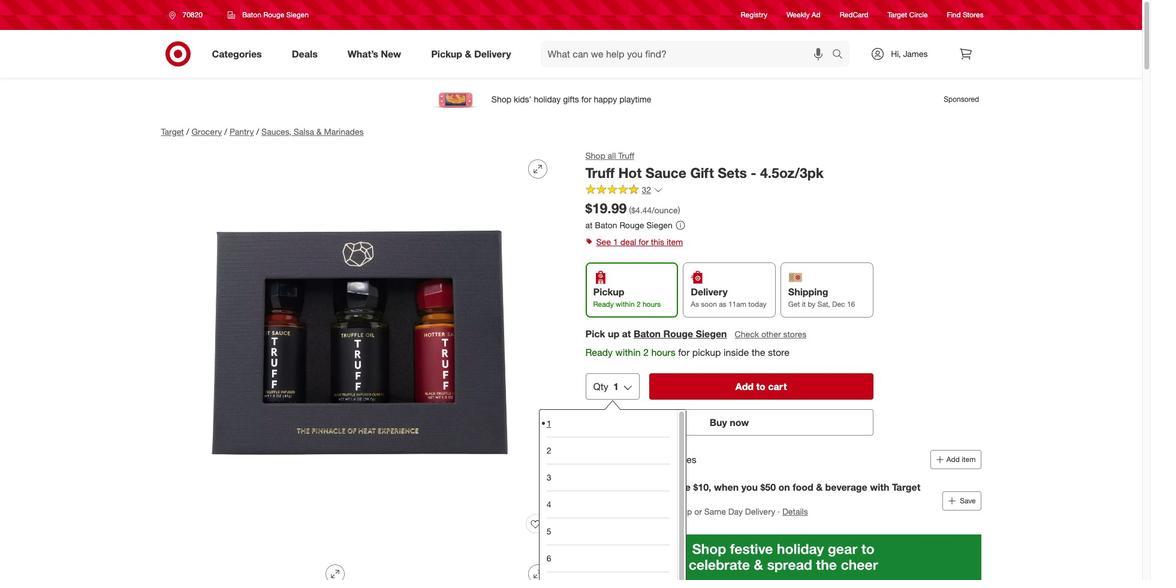 Task type: vqa. For each thing, say whether or not it's contained in the screenshot.
Eye
no



Task type: locate. For each thing, give the bounding box(es) containing it.
1 vertical spatial hours
[[651, 346, 676, 358]]

0 horizontal spatial save
[[669, 482, 691, 494]]

2 vertical spatial target
[[892, 482, 921, 494]]

sauces,
[[261, 127, 291, 137]]

)
[[678, 205, 680, 215]]

2 link
[[547, 437, 670, 464]]

same
[[704, 507, 726, 517]]

0 vertical spatial at
[[586, 220, 593, 230]]

pickup inside the just for you: save $10, when you $50 on food & beverage with target circle in-store, order pickup or same day delivery ∙ details
[[667, 507, 692, 517]]

find stores link
[[947, 10, 984, 20]]

2 vertical spatial delivery
[[745, 507, 775, 517]]

2 vertical spatial &
[[816, 482, 823, 494]]

pickup up up
[[593, 286, 624, 298]]

add inside button
[[736, 381, 754, 393]]

2 horizontal spatial siegen
[[696, 328, 727, 340]]

What can we help you find? suggestions appear below search field
[[541, 41, 835, 67]]

2 vertical spatial baton
[[634, 328, 661, 340]]

0 vertical spatial pickup
[[431, 48, 462, 60]]

rouge up ready within 2 hours for pickup inside the store
[[663, 328, 693, 340]]

add inside button
[[947, 455, 960, 464]]

target up hi,
[[888, 10, 907, 19]]

5 link
[[547, 518, 670, 545]]

stores
[[783, 329, 807, 339]]

hours inside "pickup ready within 2 hours"
[[643, 300, 661, 309]]

target right with
[[892, 482, 921, 494]]

2 horizontal spatial /
[[256, 127, 259, 137]]

1 horizontal spatial /
[[224, 127, 227, 137]]

shipping get it by sat, dec 16
[[788, 286, 855, 309]]

circle inside "target circle" link
[[909, 10, 928, 19]]

pickup left or
[[667, 507, 692, 517]]

buy now button
[[586, 410, 873, 436]]

0 vertical spatial ready
[[593, 300, 614, 309]]

ready up 'pick'
[[593, 300, 614, 309]]

add for add to cart
[[736, 381, 754, 393]]

0 horizontal spatial /
[[186, 127, 189, 137]]

1 horizontal spatial circle
[[909, 10, 928, 19]]

1 horizontal spatial truff
[[618, 150, 634, 161]]

pickup right new
[[431, 48, 462, 60]]

sets
[[718, 164, 747, 181]]

within inside "pickup ready within 2 hours"
[[616, 300, 635, 309]]

1 horizontal spatial add
[[947, 455, 960, 464]]

0 vertical spatial 1
[[613, 237, 618, 247]]

1 vertical spatial 1
[[613, 381, 619, 393]]

in-
[[609, 507, 620, 517]]

2 horizontal spatial &
[[816, 482, 823, 494]]

6
[[547, 554, 551, 564]]

add to cart
[[736, 381, 787, 393]]

delivery inside the just for you: save $10, when you $50 on food & beverage with target circle in-store, order pickup or same day delivery ∙ details
[[745, 507, 775, 517]]

you:
[[647, 482, 666, 494]]

save button
[[943, 491, 981, 511]]

$19.99 ( $4.44 /ounce )
[[586, 200, 680, 216]]

dec
[[832, 300, 845, 309]]

2 vertical spatial rouge
[[663, 328, 693, 340]]

0 vertical spatial 2
[[637, 300, 641, 309]]

add left to
[[736, 381, 754, 393]]

item up save button
[[962, 455, 976, 464]]

save down 'add item'
[[960, 496, 976, 505]]

baton rouge siegen button
[[220, 4, 317, 26]]

rouge down "("
[[620, 220, 644, 230]]

0 vertical spatial target
[[888, 10, 907, 19]]

2 up pick up at baton rouge siegen
[[637, 300, 641, 309]]

/ounce
[[652, 205, 678, 215]]

1 vertical spatial target
[[161, 127, 184, 137]]

0 horizontal spatial pickup
[[431, 48, 462, 60]]

4 link
[[547, 491, 670, 518]]

1 horizontal spatial item
[[962, 455, 976, 464]]

order
[[643, 507, 664, 517]]

$50
[[761, 482, 776, 494]]

circle left find
[[909, 10, 928, 19]]

eligible for registries
[[609, 454, 697, 466]]

2 vertical spatial pickup
[[667, 507, 692, 517]]

within up up
[[616, 300, 635, 309]]

siegen up deals at top left
[[286, 10, 309, 19]]

add
[[736, 381, 754, 393], [947, 455, 960, 464]]

1 right qty
[[613, 381, 619, 393]]

advertisement region
[[151, 85, 991, 114], [586, 535, 981, 580]]

image gallery element
[[161, 150, 557, 580]]

1 vertical spatial at
[[622, 328, 631, 340]]

2 down pick up at baton rouge siegen
[[643, 346, 649, 358]]

∙
[[778, 507, 780, 517]]

1 vertical spatial baton
[[595, 220, 617, 230]]

within down up
[[616, 346, 641, 358]]

siegen down the /ounce
[[647, 220, 673, 230]]

0 vertical spatial &
[[465, 48, 472, 60]]

2 horizontal spatial 2
[[643, 346, 649, 358]]

1 vertical spatial siegen
[[647, 220, 673, 230]]

item
[[667, 237, 683, 247], [962, 455, 976, 464]]

truff
[[618, 150, 634, 161], [586, 164, 615, 181]]

baton
[[242, 10, 261, 19], [595, 220, 617, 230], [634, 328, 661, 340]]

baton up categories link
[[242, 10, 261, 19]]

baton rouge siegen button
[[634, 327, 727, 341]]

0 vertical spatial hours
[[643, 300, 661, 309]]

eligible
[[609, 454, 640, 466]]

sauce
[[646, 164, 687, 181]]

at down $19.99
[[586, 220, 593, 230]]

circle down just
[[609, 494, 636, 506]]

this
[[651, 237, 664, 247]]

redcard link
[[840, 10, 869, 20]]

hours up pick up at baton rouge siegen
[[643, 300, 661, 309]]

cart
[[768, 381, 787, 393]]

qty 1
[[593, 381, 619, 393]]

pickup for &
[[431, 48, 462, 60]]

pickup inside "pickup ready within 2 hours"
[[593, 286, 624, 298]]

marinades
[[324, 127, 364, 137]]

check
[[735, 329, 759, 339]]

new
[[381, 48, 401, 60]]

2 up 3 at bottom
[[547, 446, 551, 456]]

rouge inside dropdown button
[[263, 10, 284, 19]]

0 horizontal spatial add
[[736, 381, 754, 393]]

for inside the just for you: save $10, when you $50 on food & beverage with target circle in-store, order pickup or same day delivery ∙ details
[[632, 482, 644, 494]]

2 / from the left
[[224, 127, 227, 137]]

save inside the just for you: save $10, when you $50 on food & beverage with target circle in-store, order pickup or same day delivery ∙ details
[[669, 482, 691, 494]]

2 inside "pickup ready within 2 hours"
[[637, 300, 641, 309]]

1 horizontal spatial &
[[465, 48, 472, 60]]

circle
[[909, 10, 928, 19], [609, 494, 636, 506]]

2 horizontal spatial rouge
[[663, 328, 693, 340]]

add item button
[[930, 451, 981, 470]]

/ right 'pantry' link
[[256, 127, 259, 137]]

pickup & delivery
[[431, 48, 511, 60]]

1 vertical spatial item
[[962, 455, 976, 464]]

hi,
[[891, 49, 901, 59]]

gift
[[690, 164, 714, 181]]

baton down $19.99
[[595, 220, 617, 230]]

delivery as soon as 11am today
[[691, 286, 767, 309]]

circle inside the just for you: save $10, when you $50 on food & beverage with target circle in-store, order pickup or same day delivery ∙ details
[[609, 494, 636, 506]]

1 / from the left
[[186, 127, 189, 137]]

/ left 'pantry' link
[[224, 127, 227, 137]]

up
[[608, 328, 620, 340]]

today
[[748, 300, 767, 309]]

delivery inside delivery as soon as 11am today
[[691, 286, 728, 298]]

for right the eligible
[[643, 454, 654, 466]]

deal
[[620, 237, 636, 247]]

0 horizontal spatial &
[[317, 127, 322, 137]]

siegen up 'pickup'
[[696, 328, 727, 340]]

for left you:
[[632, 482, 644, 494]]

0 horizontal spatial baton
[[242, 10, 261, 19]]

1 vertical spatial advertisement region
[[586, 535, 981, 580]]

save left $10,
[[669, 482, 691, 494]]

1 horizontal spatial rouge
[[620, 220, 644, 230]]

hours down pick up at baton rouge siegen
[[651, 346, 676, 358]]

all
[[608, 150, 616, 161]]

baton rouge siegen
[[242, 10, 309, 19]]

save
[[669, 482, 691, 494], [960, 496, 976, 505]]

/ right target link
[[186, 127, 189, 137]]

1 vertical spatial add
[[947, 455, 960, 464]]

0 vertical spatial save
[[669, 482, 691, 494]]

rouge up deals link
[[263, 10, 284, 19]]

0 horizontal spatial siegen
[[286, 10, 309, 19]]

1
[[613, 237, 618, 247], [613, 381, 619, 393], [547, 418, 551, 429]]

rouge
[[263, 10, 284, 19], [620, 220, 644, 230], [663, 328, 693, 340]]

1 horizontal spatial siegen
[[647, 220, 673, 230]]

item right this
[[667, 237, 683, 247]]

delivery
[[474, 48, 511, 60], [691, 286, 728, 298], [745, 507, 775, 517]]

0 vertical spatial item
[[667, 237, 683, 247]]

0 horizontal spatial truff
[[586, 164, 615, 181]]

2 horizontal spatial delivery
[[745, 507, 775, 517]]

0 horizontal spatial rouge
[[263, 10, 284, 19]]

1 vertical spatial &
[[317, 127, 322, 137]]

store
[[768, 346, 790, 358]]

1 vertical spatial within
[[616, 346, 641, 358]]

32 link
[[586, 184, 663, 198]]

0 vertical spatial siegen
[[286, 10, 309, 19]]

save inside button
[[960, 496, 976, 505]]

1 up 3 at bottom
[[547, 418, 551, 429]]

0 vertical spatial within
[[616, 300, 635, 309]]

grocery link
[[192, 127, 222, 137]]

1 vertical spatial save
[[960, 496, 976, 505]]

1 vertical spatial circle
[[609, 494, 636, 506]]

0 vertical spatial add
[[736, 381, 754, 393]]

pickup
[[692, 346, 721, 358]]

0 vertical spatial truff
[[618, 150, 634, 161]]

truff down shop at the right of page
[[586, 164, 615, 181]]

0 horizontal spatial circle
[[609, 494, 636, 506]]

at right up
[[622, 328, 631, 340]]

beverage
[[825, 482, 867, 494]]

pickup for ready
[[593, 286, 624, 298]]

check other stores button
[[734, 328, 807, 341]]

hours
[[643, 300, 661, 309], [651, 346, 676, 358]]

0 vertical spatial circle
[[909, 10, 928, 19]]

2 horizontal spatial pickup
[[667, 507, 692, 517]]

1 vertical spatial rouge
[[620, 220, 644, 230]]

target left grocery
[[161, 127, 184, 137]]

pickup & delivery link
[[421, 41, 526, 67]]

1 vertical spatial truff
[[586, 164, 615, 181]]

ready down 'pick'
[[586, 346, 613, 358]]

truff right all
[[618, 150, 634, 161]]

0 vertical spatial rouge
[[263, 10, 284, 19]]

0 horizontal spatial 2
[[547, 446, 551, 456]]

1 vertical spatial pickup
[[593, 286, 624, 298]]

1 horizontal spatial 2
[[637, 300, 641, 309]]

add to cart button
[[649, 374, 873, 400]]

target inside "target circle" link
[[888, 10, 907, 19]]

ready
[[593, 300, 614, 309], [586, 346, 613, 358]]

categories link
[[202, 41, 277, 67]]

pick up at baton rouge siegen
[[586, 328, 727, 340]]

add up save button
[[947, 455, 960, 464]]

1 vertical spatial delivery
[[691, 286, 728, 298]]

0 vertical spatial delivery
[[474, 48, 511, 60]]

for
[[639, 237, 649, 247], [678, 346, 690, 358], [643, 454, 654, 466], [632, 482, 644, 494]]

hi, james
[[891, 49, 928, 59]]

just for you: save $10, when you $50 on food & beverage with target circle in-store, order pickup or same day delivery ∙ details
[[609, 482, 921, 517]]

1 horizontal spatial baton
[[595, 220, 617, 230]]

target circle
[[888, 10, 928, 19]]

check other stores
[[735, 329, 807, 339]]

buy now
[[710, 417, 749, 429]]

0 vertical spatial baton
[[242, 10, 261, 19]]

find
[[947, 10, 961, 19]]

baton right up
[[634, 328, 661, 340]]

1 right see
[[613, 237, 618, 247]]

1 horizontal spatial save
[[960, 496, 976, 505]]

1 horizontal spatial delivery
[[691, 286, 728, 298]]

1 horizontal spatial pickup
[[593, 286, 624, 298]]

weekly ad link
[[787, 10, 821, 20]]



Task type: describe. For each thing, give the bounding box(es) containing it.
food
[[793, 482, 814, 494]]

2 vertical spatial siegen
[[696, 328, 727, 340]]

redcard
[[840, 10, 869, 19]]

siegen inside baton rouge siegen dropdown button
[[286, 10, 309, 19]]

-
[[751, 164, 756, 181]]

search button
[[827, 41, 856, 70]]

find stores
[[947, 10, 984, 19]]

search
[[827, 49, 856, 61]]

ready inside "pickup ready within 2 hours"
[[593, 300, 614, 309]]

truff hot sauce gift sets - 4.5oz/3pk, 2 of 6 image
[[161, 555, 354, 580]]

1 vertical spatial 2
[[643, 346, 649, 358]]

the
[[752, 346, 765, 358]]

for down baton rouge siegen button
[[678, 346, 690, 358]]

5
[[547, 527, 551, 537]]

registries
[[657, 454, 697, 466]]

truff hot sauce gift sets - 4.5oz/3pk, 3 of 6 image
[[364, 555, 557, 580]]

details button
[[782, 506, 808, 518]]

target for target / grocery / pantry / sauces, salsa & marinades
[[161, 127, 184, 137]]

weekly ad
[[787, 10, 821, 19]]

(
[[629, 205, 631, 215]]

just
[[609, 482, 629, 494]]

target inside the just for you: save $10, when you $50 on food & beverage with target circle in-store, order pickup or same day delivery ∙ details
[[892, 482, 921, 494]]

1 vertical spatial ready
[[586, 346, 613, 358]]

0 horizontal spatial at
[[586, 220, 593, 230]]

target for target circle
[[888, 10, 907, 19]]

shop
[[586, 150, 605, 161]]

or
[[694, 507, 702, 517]]

pantry
[[230, 127, 254, 137]]

pantry link
[[230, 127, 254, 137]]

shipping
[[788, 286, 828, 298]]

for left this
[[639, 237, 649, 247]]

1 for see
[[613, 237, 618, 247]]

truff hot sauce gift sets - 4.5oz/3pk, 1 of 6 image
[[161, 150, 557, 546]]

0 vertical spatial advertisement region
[[151, 85, 991, 114]]

item inside button
[[962, 455, 976, 464]]

grocery
[[192, 127, 222, 137]]

qty
[[593, 381, 609, 393]]

weekly
[[787, 10, 810, 19]]

what's new
[[348, 48, 401, 60]]

4
[[547, 500, 551, 510]]

2 vertical spatial 1
[[547, 418, 551, 429]]

0 horizontal spatial delivery
[[474, 48, 511, 60]]

what's new link
[[337, 41, 416, 67]]

2 vertical spatial 2
[[547, 446, 551, 456]]

salsa
[[294, 127, 314, 137]]

it
[[802, 300, 806, 309]]

target / grocery / pantry / sauces, salsa & marinades
[[161, 127, 364, 137]]

3
[[547, 473, 551, 483]]

pickup ready within 2 hours
[[593, 286, 661, 309]]

you
[[742, 482, 758, 494]]

1 horizontal spatial at
[[622, 328, 631, 340]]

baton inside dropdown button
[[242, 10, 261, 19]]

soon
[[701, 300, 717, 309]]

on
[[779, 482, 790, 494]]

see 1 deal for this item link
[[586, 234, 981, 251]]

3 link
[[547, 464, 670, 491]]

day
[[728, 507, 743, 517]]

store,
[[620, 507, 640, 517]]

registry
[[741, 10, 767, 19]]

see
[[596, 237, 611, 247]]

sat,
[[818, 300, 830, 309]]

0 horizontal spatial item
[[667, 237, 683, 247]]

details
[[782, 507, 808, 517]]

add item
[[947, 455, 976, 464]]

70820
[[183, 10, 203, 19]]

target link
[[161, 127, 184, 137]]

1 link
[[547, 410, 670, 437]]

& inside the just for you: save $10, when you $50 on food & beverage with target circle in-store, order pickup or same day delivery ∙ details
[[816, 482, 823, 494]]

ad
[[812, 10, 821, 19]]

shop all truff truff hot sauce gift sets - 4.5oz/3pk
[[586, 150, 824, 181]]

1 for qty
[[613, 381, 619, 393]]

deals link
[[282, 41, 333, 67]]

to
[[756, 381, 766, 393]]

2 horizontal spatial baton
[[634, 328, 661, 340]]

buy
[[710, 417, 727, 429]]

deals
[[292, 48, 318, 60]]

3 / from the left
[[256, 127, 259, 137]]

hot
[[618, 164, 642, 181]]

when
[[714, 482, 739, 494]]

sauces, salsa & marinades link
[[261, 127, 364, 137]]

6 link
[[547, 545, 670, 572]]

see 1 deal for this item
[[596, 237, 683, 247]]

$19.99
[[586, 200, 627, 216]]

other
[[761, 329, 781, 339]]

pick
[[586, 328, 605, 340]]

$4.44
[[631, 205, 652, 215]]

at baton rouge siegen
[[586, 220, 673, 230]]

70820 button
[[161, 4, 215, 26]]

what's
[[348, 48, 378, 60]]

add for add item
[[947, 455, 960, 464]]



